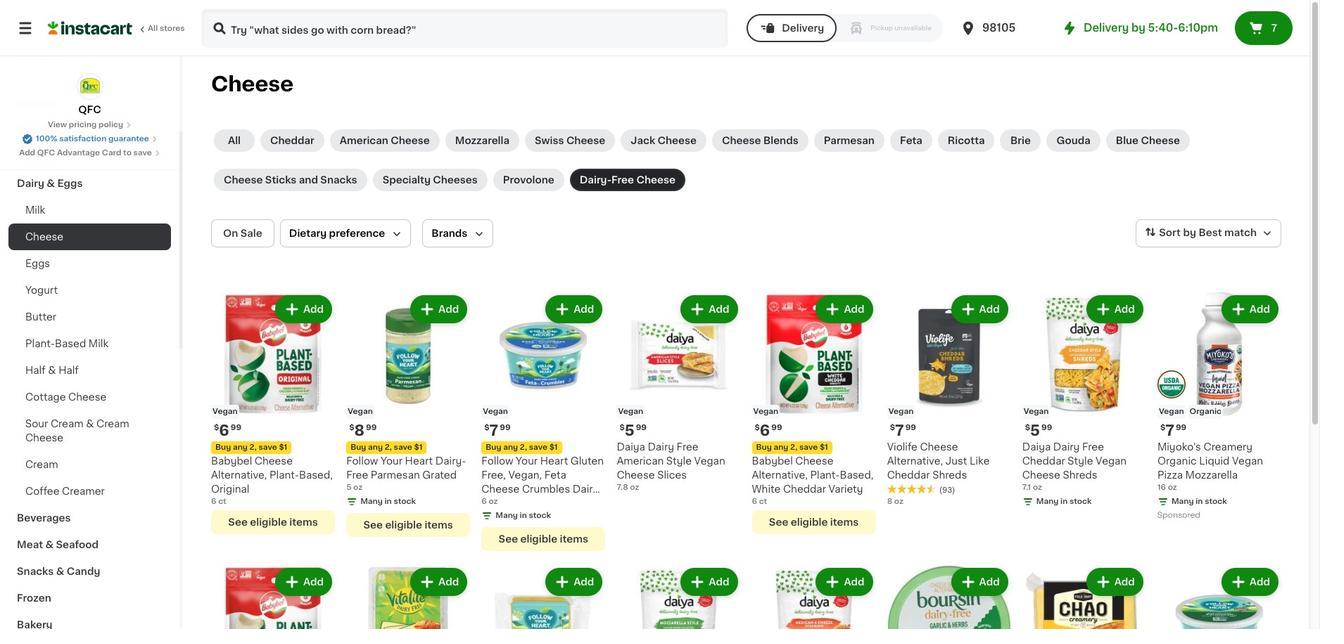 Task type: locate. For each thing, give the bounding box(es) containing it.
see eligible items button
[[211, 511, 335, 535], [752, 511, 876, 535], [346, 514, 470, 538], [481, 528, 605, 552]]

any up the original
[[233, 444, 248, 452]]

2 daiya from the left
[[1022, 443, 1051, 453]]

buy any 2, save $1 down $ 8 99
[[351, 444, 423, 452]]

4 buy any 2, save $1 from the left
[[756, 444, 828, 452]]

original
[[211, 485, 249, 495]]

1 horizontal spatial shreds
[[1063, 471, 1098, 481]]

babybel for babybel cheese alternative, plant-based, white cheddar variety
[[752, 457, 793, 467]]

0 vertical spatial parmesan
[[824, 136, 875, 146]]

sour cream & cream cheese link
[[8, 411, 171, 452]]

0 horizontal spatial based,
[[299, 471, 333, 481]]

2 horizontal spatial $ 7 99
[[1160, 424, 1187, 438]]

1 buy from the left
[[215, 444, 231, 452]]

2 horizontal spatial 5
[[1030, 424, 1040, 438]]

0 horizontal spatial $ 7 99
[[484, 424, 511, 438]]

free inside daiya dairy free cheddar style vegan cheese shreds 7.1 oz
[[1082, 443, 1104, 453]]

qfc down 100%
[[37, 149, 55, 157]]

1 vertical spatial eggs
[[25, 259, 50, 269]]

eligible down the crumbles
[[520, 535, 557, 545]]

0 horizontal spatial feta
[[545, 471, 566, 481]]

qfc logo image
[[76, 73, 103, 100]]

cheddar inside daiya dairy free cheddar style vegan cheese shreds 7.1 oz
[[1022, 457, 1065, 467]]

eggs down advantage
[[57, 179, 83, 189]]

delivery
[[1084, 23, 1129, 33], [782, 23, 824, 33]]

vegan inside daiya dairy free american style vegan cheese slices 7.8 oz
[[694, 457, 725, 467]]

$1 for babybel cheese alternative, plant-based, white cheddar variety
[[820, 444, 828, 452]]

dairy inside follow your heart gluten free, vegan, feta cheese crumbles dairy free cheese
[[573, 485, 599, 495]]

vegan inside daiya dairy free cheddar style vegan cheese shreds 7.1 oz
[[1096, 457, 1127, 467]]

99 up daiya dairy free cheddar style vegan cheese shreds 7.1 oz
[[1042, 424, 1052, 432]]

buy any 2, save $1 up babybel cheese alternative, plant-based, white cheddar variety 6 ct
[[756, 444, 828, 452]]

1 your from the left
[[381, 457, 403, 467]]

slices
[[657, 471, 687, 481]]

1 shreds from the left
[[932, 471, 967, 481]]

2 horizontal spatial alternative,
[[887, 457, 943, 467]]

0 horizontal spatial alternative,
[[211, 471, 267, 481]]

99 up free,
[[500, 424, 511, 432]]

& for candy
[[56, 567, 64, 577]]

2 follow from the left
[[481, 457, 513, 467]]

0 vertical spatial feta
[[900, 136, 922, 146]]

save for follow your heart dairy- free parmesan grated
[[394, 444, 412, 452]]

0 vertical spatial eggs
[[57, 179, 83, 189]]

99 down vegan organic
[[1176, 424, 1187, 432]]

mozzarella inside miyoko's creamery organic liquid vegan pizza mozzarella 16 oz
[[1185, 471, 1238, 481]]

style inside daiya dairy free american style vegan cheese slices 7.8 oz
[[666, 457, 692, 467]]

0 horizontal spatial qfc
[[37, 149, 55, 157]]

stock down the crumbles
[[529, 512, 551, 520]]

ct down the original
[[218, 498, 226, 506]]

0 horizontal spatial snacks
[[17, 567, 54, 577]]

1 based, from the left
[[299, 471, 333, 481]]

stock down miyoko's creamery organic liquid vegan pizza mozzarella 16 oz on the bottom of the page
[[1205, 498, 1227, 506]]

2 $ from the left
[[349, 424, 354, 432]]

0 horizontal spatial follow
[[346, 457, 378, 467]]

3 any from the left
[[503, 444, 518, 452]]

by
[[1132, 23, 1146, 33], [1183, 228, 1196, 238]]

on sale button
[[211, 220, 274, 248]]

1 horizontal spatial eggs
[[57, 179, 83, 189]]

5 inside follow your heart dairy- free parmesan grated 5 oz
[[346, 484, 351, 492]]

brie
[[1011, 136, 1031, 146]]

eligible down babybel cheese alternative, plant-based, original 6 ct
[[250, 518, 287, 528]]

0 horizontal spatial shreds
[[932, 471, 967, 481]]

1 horizontal spatial ct
[[759, 498, 767, 506]]

see eligible items button down babybel cheese alternative, plant-based, white cheddar variety 6 ct
[[752, 511, 876, 535]]

2 style from the left
[[1068, 457, 1093, 467]]

0 horizontal spatial 5
[[346, 484, 351, 492]]

see eligible items button for babybel cheese alternative, plant-based, original
[[211, 511, 335, 535]]

any up the "white"
[[774, 444, 788, 452]]

see down free,
[[499, 535, 518, 545]]

heart inside follow your heart gluten free, vegan, feta cheese crumbles dairy free cheese
[[540, 457, 568, 467]]

see eligible items down the crumbles
[[499, 535, 588, 545]]

eligible for follow your heart gluten free, vegan, feta cheese crumbles dairy free cheese
[[520, 535, 557, 545]]

items down variety
[[830, 518, 859, 528]]

by for delivery
[[1132, 23, 1146, 33]]

2, up babybel cheese alternative, plant-based, original 6 ct
[[250, 444, 257, 452]]

save up babybel cheese alternative, plant-based, white cheddar variety 6 ct
[[799, 444, 818, 452]]

0 horizontal spatial parmesan
[[371, 471, 420, 481]]

0 horizontal spatial american
[[340, 136, 388, 146]]

3 99 from the left
[[500, 424, 511, 432]]

4 99 from the left
[[636, 424, 647, 432]]

1 vertical spatial 8
[[887, 498, 892, 506]]

1 heart from the left
[[405, 457, 433, 467]]

qfc link
[[76, 73, 103, 117]]

cheese
[[211, 74, 294, 94], [391, 136, 430, 146], [566, 136, 605, 146], [658, 136, 697, 146], [722, 136, 761, 146], [1141, 136, 1180, 146], [224, 175, 263, 185], [636, 175, 675, 185], [25, 232, 63, 242], [68, 393, 106, 403], [25, 433, 63, 443], [920, 443, 958, 453], [255, 457, 293, 467], [795, 457, 834, 467], [617, 471, 655, 481], [1022, 471, 1060, 481], [481, 485, 520, 495], [506, 499, 544, 509]]

$ 5 99 up daiya dairy free cheddar style vegan cheese shreds 7.1 oz
[[1025, 424, 1052, 438]]

oz down free,
[[489, 498, 498, 506]]

thanksgiving link
[[8, 117, 171, 144]]

alternative, for original
[[211, 471, 267, 481]]

0 horizontal spatial delivery
[[782, 23, 824, 33]]

0 horizontal spatial by
[[1132, 23, 1146, 33]]

2 $ 5 99 from the left
[[1025, 424, 1052, 438]]

1 babybel from the left
[[211, 457, 252, 467]]

provolone link
[[493, 169, 564, 191]]

stock down daiya dairy free cheddar style vegan cheese shreds 7.1 oz
[[1070, 498, 1092, 506]]

american cheese link
[[330, 129, 440, 152]]

brands
[[432, 229, 467, 239]]

1 vertical spatial american
[[617, 457, 664, 467]]

plant- inside babybel cheese alternative, plant-based, original 6 ct
[[270, 471, 299, 481]]

1 horizontal spatial daiya
[[1022, 443, 1051, 453]]

6 oz
[[481, 498, 498, 506]]

$ 7 99 up miyoko's
[[1160, 424, 1187, 438]]

6:10pm
[[1178, 23, 1218, 33]]

$ 6 99 up the original
[[214, 424, 241, 438]]

save right to
[[133, 149, 152, 157]]

based, inside babybel cheese alternative, plant-based, original 6 ct
[[299, 471, 333, 481]]

1 2, from the left
[[250, 444, 257, 452]]

5 for daiya dairy free american style vegan cheese slices
[[625, 424, 635, 438]]

0 horizontal spatial eggs
[[25, 259, 50, 269]]

cream up coffee
[[25, 460, 58, 470]]

2 ct from the left
[[759, 498, 767, 506]]

1 horizontal spatial your
[[516, 457, 538, 467]]

5
[[625, 424, 635, 438], [1030, 424, 1040, 438], [346, 484, 351, 492]]

vegan inside product group
[[348, 408, 373, 416]]

heart for feta
[[540, 457, 568, 467]]

0 horizontal spatial heart
[[405, 457, 433, 467]]

2 your from the left
[[516, 457, 538, 467]]

babybel inside babybel cheese alternative, plant-based, original 6 ct
[[211, 457, 252, 467]]

1 $ 5 99 from the left
[[620, 424, 647, 438]]

in for cheese
[[1061, 498, 1068, 506]]

$ 5 99 for daiya dairy free american style vegan cheese slices
[[620, 424, 647, 438]]

any down $ 8 99
[[368, 444, 383, 452]]

alternative, down the violife
[[887, 457, 943, 467]]

cheddar up 7.1
[[1022, 457, 1065, 467]]

2 $ 7 99 from the left
[[890, 424, 916, 438]]

2 $ 6 99 from the left
[[755, 424, 782, 438]]

6 down the original
[[211, 498, 216, 506]]

8 up follow your heart dairy- free parmesan grated 5 oz
[[354, 424, 365, 438]]

eligible for follow your heart dairy- free parmesan grated
[[385, 521, 422, 531]]

1 style from the left
[[666, 457, 692, 467]]

2,
[[250, 444, 257, 452], [385, 444, 392, 452], [520, 444, 527, 452], [790, 444, 798, 452]]

see eligible items button down babybel cheese alternative, plant-based, original 6 ct
[[211, 511, 335, 535]]

parmesan left grated
[[371, 471, 420, 481]]

in down daiya dairy free cheddar style vegan cheese shreds 7.1 oz
[[1061, 498, 1068, 506]]

see for follow your heart dairy- free parmesan grated
[[363, 521, 383, 531]]

1 horizontal spatial qfc
[[78, 105, 101, 115]]

daiya inside daiya dairy free cheddar style vegan cheese shreds 7.1 oz
[[1022, 443, 1051, 453]]

organic up 'creamery'
[[1190, 408, 1222, 416]]

many in stock down daiya dairy free cheddar style vegan cheese shreds 7.1 oz
[[1036, 498, 1092, 506]]

8 $ from the left
[[1160, 424, 1165, 432]]

7 for buy any 2, save $1
[[489, 424, 498, 438]]

99 up the violife
[[905, 424, 916, 432]]

0 vertical spatial 8
[[354, 424, 365, 438]]

many in stock for cheese
[[1036, 498, 1092, 506]]

1 horizontal spatial 8
[[887, 498, 892, 506]]

0 vertical spatial by
[[1132, 23, 1146, 33]]

alternative, up the "white"
[[752, 471, 808, 481]]

1 vertical spatial parmesan
[[371, 471, 420, 481]]

many in stock
[[360, 498, 416, 506], [1036, 498, 1092, 506], [1172, 498, 1227, 506], [496, 512, 551, 520]]

snacks up frozen
[[17, 567, 54, 577]]

your inside follow your heart gluten free, vegan, feta cheese crumbles dairy free cheese
[[516, 457, 538, 467]]

2 any from the left
[[368, 444, 383, 452]]

snacks & candy
[[17, 567, 100, 577]]

cheddar down the violife
[[887, 471, 930, 481]]

$ 6 99 for babybel cheese alternative, plant-based, white cheddar variety
[[755, 424, 782, 438]]

many in stock for grated
[[360, 498, 416, 506]]

by inside best match sort by field
[[1183, 228, 1196, 238]]

dairy- down swiss cheese link
[[580, 175, 612, 185]]

1 vertical spatial snacks
[[17, 567, 54, 577]]

babybel up the original
[[211, 457, 252, 467]]

brands button
[[422, 220, 494, 248]]

free inside daiya dairy free american style vegan cheese slices 7.8 oz
[[677, 443, 698, 453]]

delivery inside button
[[782, 23, 824, 33]]

2 buy any 2, save $1 from the left
[[351, 444, 423, 452]]

4 any from the left
[[774, 444, 788, 452]]

see eligible items button down the crumbles
[[481, 528, 605, 552]]

4 2, from the left
[[790, 444, 798, 452]]

any up the vegan,
[[503, 444, 518, 452]]

2 $1 from the left
[[414, 444, 423, 452]]

0 vertical spatial qfc
[[78, 105, 101, 115]]

$ 7 99
[[484, 424, 511, 438], [890, 424, 916, 438], [1160, 424, 1187, 438]]

seafood
[[56, 540, 99, 550]]

$1 up babybel cheese alternative, plant-based, white cheddar variety 6 ct
[[820, 444, 828, 452]]

0 horizontal spatial 8
[[354, 424, 365, 438]]

parmesan
[[824, 136, 875, 146], [371, 471, 420, 481]]

heart up grated
[[405, 457, 433, 467]]

alternative, for white
[[752, 471, 808, 481]]

0 vertical spatial dairy-
[[580, 175, 612, 185]]

1 vertical spatial feta
[[545, 471, 566, 481]]

crumbles
[[522, 485, 570, 495]]

2 buy from the left
[[351, 444, 366, 452]]

any for babybel cheese alternative, plant-based, original
[[233, 444, 248, 452]]

based, inside babybel cheese alternative, plant-based, white cheddar variety 6 ct
[[840, 471, 874, 481]]

1 horizontal spatial alternative,
[[752, 471, 808, 481]]

dairy- inside follow your heart dairy- free parmesan grated 5 oz
[[435, 457, 466, 467]]

99
[[231, 424, 241, 432], [366, 424, 377, 432], [500, 424, 511, 432], [636, 424, 647, 432], [771, 424, 782, 432], [905, 424, 916, 432], [1042, 424, 1052, 432], [1176, 424, 1187, 432]]

0 horizontal spatial your
[[381, 457, 403, 467]]

snacks
[[320, 175, 357, 185], [17, 567, 54, 577]]

beverages link
[[8, 505, 171, 532]]

1 horizontal spatial $ 6 99
[[755, 424, 782, 438]]

oz inside follow your heart dairy- free parmesan grated 5 oz
[[353, 484, 363, 492]]

snacks right and
[[320, 175, 357, 185]]

all left stores at the top left of page
[[148, 25, 158, 32]]

1 horizontal spatial $ 7 99
[[890, 424, 916, 438]]

0 vertical spatial all
[[148, 25, 158, 32]]

see for babybel cheese alternative, plant-based, original
[[228, 518, 248, 528]]

1 follow from the left
[[346, 457, 378, 467]]

$1 for follow your heart dairy- free parmesan grated
[[414, 444, 423, 452]]

qfc
[[78, 105, 101, 115], [37, 149, 55, 157]]

1 horizontal spatial american
[[617, 457, 664, 467]]

stock for grated
[[394, 498, 416, 506]]

2 shreds from the left
[[1063, 471, 1098, 481]]

2, for follow your heart dairy- free parmesan grated
[[385, 444, 392, 452]]

7.8
[[617, 484, 628, 492]]

alternative, inside the violife cheese alternative, just like cheddar shreds
[[887, 457, 943, 467]]

ct down the "white"
[[759, 498, 767, 506]]

$
[[214, 424, 219, 432], [349, 424, 354, 432], [484, 424, 489, 432], [620, 424, 625, 432], [755, 424, 760, 432], [890, 424, 895, 432], [1025, 424, 1030, 432], [1160, 424, 1165, 432]]

creamery
[[1204, 443, 1253, 453]]

milk down the dairy & eggs
[[25, 205, 45, 215]]

many for shreds
[[1036, 498, 1059, 506]]

many up sponsored badge image
[[1172, 498, 1194, 506]]

yogurt link
[[8, 277, 171, 304]]

plant- for babybel cheese alternative, plant-based, white cheddar variety
[[810, 471, 840, 481]]

$ 7 99 for violife
[[890, 424, 916, 438]]

stock for mozzarella
[[1205, 498, 1227, 506]]

1 horizontal spatial plant-
[[270, 471, 299, 481]]

0 horizontal spatial milk
[[25, 205, 45, 215]]

1 horizontal spatial style
[[1068, 457, 1093, 467]]

1 horizontal spatial feta
[[900, 136, 922, 146]]

items down babybel cheese alternative, plant-based, original 6 ct
[[289, 518, 318, 528]]

save for babybel cheese alternative, plant-based, original
[[259, 444, 277, 452]]

buy
[[215, 444, 231, 452], [351, 444, 366, 452], [486, 444, 501, 452], [756, 444, 772, 452]]

feta up the crumbles
[[545, 471, 566, 481]]

free
[[611, 175, 634, 185], [677, 443, 698, 453], [1082, 443, 1104, 453], [346, 471, 368, 481], [481, 499, 503, 509]]

buy any 2, save $1 for babybel cheese alternative, plant-based, white cheddar variety
[[756, 444, 828, 452]]

1 horizontal spatial dairy-
[[580, 175, 612, 185]]

many
[[360, 498, 383, 506], [1036, 498, 1059, 506], [1172, 498, 1194, 506], [496, 512, 518, 520]]

6 99 from the left
[[905, 424, 916, 432]]

1 horizontal spatial parmesan
[[824, 136, 875, 146]]

oz right 7.8
[[630, 484, 639, 492]]

buy up the "white"
[[756, 444, 772, 452]]

plant- inside babybel cheese alternative, plant-based, white cheddar variety 6 ct
[[810, 471, 840, 481]]

many in stock up sponsored badge image
[[1172, 498, 1227, 506]]

and
[[299, 175, 318, 185]]

dairy inside dairy & eggs link
[[17, 179, 44, 189]]

1 vertical spatial mozzarella
[[1185, 471, 1238, 481]]

daiya inside daiya dairy free american style vegan cheese slices 7.8 oz
[[617, 443, 645, 453]]

many down daiya dairy free cheddar style vegan cheese shreds 7.1 oz
[[1036, 498, 1059, 506]]

1 vertical spatial organic
[[1157, 457, 1197, 467]]

see eligible items down follow your heart dairy- free parmesan grated 5 oz
[[363, 521, 453, 531]]

many in stock down follow your heart dairy- free parmesan grated 5 oz
[[360, 498, 416, 506]]

qfc up view pricing policy link
[[78, 105, 101, 115]]

style inside daiya dairy free cheddar style vegan cheese shreds 7.1 oz
[[1068, 457, 1093, 467]]

half up cottage
[[25, 366, 46, 376]]

0 vertical spatial american
[[340, 136, 388, 146]]

mozzarella
[[455, 136, 510, 146], [1185, 471, 1238, 481]]

1 horizontal spatial milk
[[89, 339, 109, 349]]

buy up the original
[[215, 444, 231, 452]]

1 horizontal spatial by
[[1183, 228, 1196, 238]]

None search field
[[201, 8, 728, 48]]

2 heart from the left
[[540, 457, 568, 467]]

4 $1 from the left
[[820, 444, 828, 452]]

heart
[[405, 457, 433, 467], [540, 457, 568, 467]]

3 $1 from the left
[[549, 444, 558, 452]]

all stores link
[[48, 8, 186, 48]]

babybel
[[211, 457, 252, 467], [752, 457, 793, 467]]

grated
[[422, 471, 457, 481]]

& for eggs
[[47, 179, 55, 189]]

your for parmesan
[[381, 457, 403, 467]]

1 vertical spatial milk
[[89, 339, 109, 349]]

items for follow your heart gluten free, vegan, feta cheese crumbles dairy free cheese
[[560, 535, 588, 545]]

delivery inside 'link'
[[1084, 23, 1129, 33]]

1 horizontal spatial based,
[[840, 471, 874, 481]]

1 $1 from the left
[[279, 444, 287, 452]]

1 daiya from the left
[[617, 443, 645, 453]]

& down cottage cheese link at the left bottom of page
[[86, 419, 94, 429]]

delivery for delivery by 5:40-6:10pm
[[1084, 23, 1129, 33]]

8 down the violife
[[887, 498, 892, 506]]

0 horizontal spatial style
[[666, 457, 692, 467]]

5 up daiya dairy free cheddar style vegan cheese shreds 7.1 oz
[[1030, 424, 1040, 438]]

buy up free,
[[486, 444, 501, 452]]

1 horizontal spatial half
[[58, 366, 79, 376]]

1 vertical spatial all
[[228, 136, 241, 146]]

organic inside miyoko's creamery organic liquid vegan pizza mozzarella 16 oz
[[1157, 457, 1197, 467]]

$ 5 99 up daiya dairy free american style vegan cheese slices 7.8 oz
[[620, 424, 647, 438]]

based
[[55, 339, 86, 349]]

0 horizontal spatial plant-
[[25, 339, 55, 349]]

match
[[1224, 228, 1257, 238]]

0 horizontal spatial babybel
[[211, 457, 252, 467]]

0 horizontal spatial ct
[[218, 498, 226, 506]]

0 horizontal spatial daiya
[[617, 443, 645, 453]]

based, for babybel cheese alternative, plant-based, white cheddar variety
[[840, 471, 874, 481]]

1 any from the left
[[233, 444, 248, 452]]

2, up the vegan,
[[520, 444, 527, 452]]

2 babybel from the left
[[752, 457, 793, 467]]

$ 5 99
[[620, 424, 647, 438], [1025, 424, 1052, 438]]

blends
[[763, 136, 799, 146]]

& up cottage
[[48, 366, 56, 376]]

parmesan inside follow your heart dairy- free parmesan grated 5 oz
[[371, 471, 420, 481]]

items down grated
[[425, 521, 453, 531]]

pizza
[[1157, 471, 1183, 481]]

1 horizontal spatial $ 5 99
[[1025, 424, 1052, 438]]

99 up follow your heart dairy- free parmesan grated 5 oz
[[366, 424, 377, 432]]

frozen
[[17, 594, 51, 604]]

2 horizontal spatial plant-
[[810, 471, 840, 481]]

1 horizontal spatial follow
[[481, 457, 513, 467]]

service type group
[[747, 14, 943, 42]]

half
[[25, 366, 46, 376], [58, 366, 79, 376]]

eligible down babybel cheese alternative, plant-based, white cheddar variety 6 ct
[[791, 518, 828, 528]]

feta
[[900, 136, 922, 146], [545, 471, 566, 481]]

in for mozzarella
[[1196, 498, 1203, 506]]

jack cheese link
[[621, 129, 707, 152]]

see eligible items down babybel cheese alternative, plant-based, original 6 ct
[[228, 518, 318, 528]]

4 buy from the left
[[756, 444, 772, 452]]

2 99 from the left
[[366, 424, 377, 432]]

99 inside $ 8 99
[[366, 424, 377, 432]]

1 horizontal spatial delivery
[[1084, 23, 1129, 33]]

buy any 2, save $1 for babybel cheese alternative, plant-based, original
[[215, 444, 287, 452]]

99 up daiya dairy free american style vegan cheese slices 7.8 oz
[[636, 424, 647, 432]]

heart inside follow your heart dairy- free parmesan grated 5 oz
[[405, 457, 433, 467]]

1 vertical spatial dairy-
[[435, 457, 466, 467]]

ct
[[218, 498, 226, 506], [759, 498, 767, 506]]

daiya up 7.1
[[1022, 443, 1051, 453]]

1 buy any 2, save $1 from the left
[[215, 444, 287, 452]]

see down the "white"
[[769, 518, 788, 528]]

1 $ 6 99 from the left
[[214, 424, 241, 438]]

$1 for follow your heart gluten free, vegan, feta cheese crumbles dairy free cheese
[[549, 444, 558, 452]]

0 horizontal spatial $ 5 99
[[620, 424, 647, 438]]

your
[[381, 457, 403, 467], [516, 457, 538, 467]]

american inside american cheese link
[[340, 136, 388, 146]]

daiya for american
[[617, 443, 645, 453]]

& down produce at top left
[[47, 179, 55, 189]]

product group containing 8
[[346, 293, 470, 538]]

free inside follow your heart dairy- free parmesan grated 5 oz
[[346, 471, 368, 481]]

guarantee
[[108, 135, 149, 143]]

& left candy
[[56, 567, 64, 577]]

dairy inside daiya dairy free cheddar style vegan cheese shreds 7.1 oz
[[1053, 443, 1080, 453]]

$ inside $ 8 99
[[349, 424, 354, 432]]

& right meat
[[45, 540, 54, 550]]

plant- for babybel cheese alternative, plant-based, original
[[270, 471, 299, 481]]

follow inside follow your heart gluten free, vegan, feta cheese crumbles dairy free cheese
[[481, 457, 513, 467]]

0 horizontal spatial mozzarella
[[455, 136, 510, 146]]

0 horizontal spatial all
[[148, 25, 158, 32]]

daiya
[[617, 443, 645, 453], [1022, 443, 1051, 453]]

many for 5
[[360, 498, 383, 506]]

follow down $ 8 99
[[346, 457, 378, 467]]

daiya dairy free american style vegan cheese slices 7.8 oz
[[617, 443, 725, 492]]

items inside product group
[[425, 521, 453, 531]]

0 horizontal spatial dairy-
[[435, 457, 466, 467]]

recipes
[[17, 99, 58, 108]]

buy any 2, save $1 for follow your heart gluten free, vegan, feta cheese crumbles dairy free cheese
[[486, 444, 558, 452]]

0 horizontal spatial $ 6 99
[[214, 424, 241, 438]]

cheese inside sour cream & cream cheese
[[25, 433, 63, 443]]

0 vertical spatial mozzarella
[[455, 136, 510, 146]]

3 2, from the left
[[520, 444, 527, 452]]

follow inside follow your heart dairy- free parmesan grated 5 oz
[[346, 457, 378, 467]]

1 $ 7 99 from the left
[[484, 424, 511, 438]]

2 based, from the left
[[840, 471, 874, 481]]

see eligible items for babybel cheese alternative, plant-based, original
[[228, 518, 318, 528]]

7 99 from the left
[[1042, 424, 1052, 432]]

dietary
[[289, 229, 327, 239]]

all link
[[214, 129, 255, 152]]

oz right 7.1
[[1033, 484, 1042, 492]]

alternative, inside babybel cheese alternative, plant-based, original 6 ct
[[211, 471, 267, 481]]

5 up daiya dairy free american style vegan cheese slices 7.8 oz
[[625, 424, 635, 438]]

1 horizontal spatial all
[[228, 136, 241, 146]]

lists
[[39, 49, 64, 58]]

view pricing policy link
[[48, 120, 132, 131]]

0 vertical spatial milk
[[25, 205, 45, 215]]

by inside delivery by 5:40-6:10pm 'link'
[[1132, 23, 1146, 33]]

cheese inside daiya dairy free american style vegan cheese slices 7.8 oz
[[617, 471, 655, 481]]

1 ct from the left
[[218, 498, 226, 506]]

3 buy from the left
[[486, 444, 501, 452]]

sticks
[[265, 175, 297, 185]]

sour cream & cream cheese
[[25, 419, 129, 443]]

100% satisfaction guarantee button
[[22, 131, 158, 145]]

american inside daiya dairy free american style vegan cheese slices 7.8 oz
[[617, 457, 664, 467]]

100% satisfaction guarantee
[[36, 135, 149, 143]]

any for follow your heart dairy- free parmesan grated
[[368, 444, 383, 452]]

product group
[[211, 293, 335, 535], [346, 293, 470, 538], [481, 293, 605, 552], [617, 293, 741, 494], [752, 293, 876, 535], [887, 293, 1011, 508], [1022, 293, 1146, 511], [1157, 293, 1281, 524], [211, 566, 335, 630], [346, 566, 470, 630], [481, 566, 605, 630], [617, 566, 741, 630], [752, 566, 876, 630], [887, 566, 1011, 630], [1022, 566, 1146, 630], [1157, 566, 1281, 630]]

1 horizontal spatial 5
[[625, 424, 635, 438]]

snacks & candy link
[[8, 559, 171, 585]]

your inside follow your heart dairy- free parmesan grated 5 oz
[[381, 457, 403, 467]]

98105 button
[[960, 8, 1044, 48]]

0 vertical spatial snacks
[[320, 175, 357, 185]]

3 buy any 2, save $1 from the left
[[486, 444, 558, 452]]

1 vertical spatial by
[[1183, 228, 1196, 238]]

2, up babybel cheese alternative, plant-based, white cheddar variety 6 ct
[[790, 444, 798, 452]]

american up "specialty"
[[340, 136, 388, 146]]

cheddar right the "white"
[[783, 485, 826, 495]]

follow up free,
[[481, 457, 513, 467]]

buy any 2, save $1
[[215, 444, 287, 452], [351, 444, 423, 452], [486, 444, 558, 452], [756, 444, 828, 452]]

1 horizontal spatial mozzarella
[[1185, 471, 1238, 481]]

babybel inside babybel cheese alternative, plant-based, white cheddar variety 6 ct
[[752, 457, 793, 467]]

add button
[[276, 297, 331, 322], [412, 297, 466, 322], [547, 297, 601, 322], [682, 297, 736, 322], [817, 297, 872, 322], [952, 297, 1007, 322], [1088, 297, 1142, 322], [1223, 297, 1277, 322], [276, 570, 331, 595], [412, 570, 466, 595], [547, 570, 601, 595], [682, 570, 736, 595], [817, 570, 872, 595], [952, 570, 1007, 595], [1088, 570, 1142, 595], [1223, 570, 1277, 595]]

items
[[289, 518, 318, 528], [830, 518, 859, 528], [425, 521, 453, 531], [560, 535, 588, 545]]

buy any 2, save $1 up babybel cheese alternative, plant-based, original 6 ct
[[215, 444, 287, 452]]

cottage
[[25, 393, 66, 403]]

$1 up follow your heart gluten free, vegan, feta cheese crumbles dairy free cheese on the bottom of page
[[549, 444, 558, 452]]

babybel for babybel cheese alternative, plant-based, original
[[211, 457, 252, 467]]

see eligible items for follow your heart dairy- free parmesan grated
[[363, 521, 453, 531]]

plant-
[[25, 339, 55, 349], [270, 471, 299, 481], [810, 471, 840, 481]]

milk right "based"
[[89, 339, 109, 349]]

by for sort
[[1183, 228, 1196, 238]]

cheese inside babybel cheese alternative, plant-based, white cheddar variety 6 ct
[[795, 457, 834, 467]]

items down the crumbles
[[560, 535, 588, 545]]

buy any 2, save $1 for follow your heart dairy- free parmesan grated
[[351, 444, 423, 452]]

2 2, from the left
[[385, 444, 392, 452]]

$1 for babybel cheese alternative, plant-based, original
[[279, 444, 287, 452]]

dairy- up grated
[[435, 457, 466, 467]]

eggs inside dairy & eggs link
[[57, 179, 83, 189]]

3 $ from the left
[[484, 424, 489, 432]]

cheese sticks and snacks link
[[214, 169, 367, 191]]

1 horizontal spatial heart
[[540, 457, 568, 467]]

0 horizontal spatial half
[[25, 366, 46, 376]]

alternative, inside babybel cheese alternative, plant-based, white cheddar variety 6 ct
[[752, 471, 808, 481]]

save for follow your heart gluten free, vegan, feta cheese crumbles dairy free cheese
[[529, 444, 547, 452]]

sale
[[240, 229, 262, 239]]

see for follow your heart gluten free, vegan, feta cheese crumbles dairy free cheese
[[499, 535, 518, 545]]

1 horizontal spatial babybel
[[752, 457, 793, 467]]



Task type: describe. For each thing, give the bounding box(es) containing it.
style for american
[[666, 457, 692, 467]]

feta link
[[890, 129, 932, 152]]

yogurt
[[25, 286, 58, 296]]

3 $ 7 99 from the left
[[1160, 424, 1187, 438]]

white
[[752, 485, 781, 495]]

6 down free,
[[481, 498, 487, 506]]

add qfc advantage card to save link
[[19, 148, 160, 159]]

many for 16
[[1172, 498, 1194, 506]]

6 up the "white"
[[760, 424, 770, 438]]

card
[[102, 149, 121, 157]]

see for babybel cheese alternative, plant-based, white cheddar variety
[[769, 518, 788, 528]]

daiya dairy free cheddar style vegan cheese shreds 7.1 oz
[[1022, 443, 1127, 492]]

provolone
[[503, 175, 554, 185]]

on sale
[[223, 229, 262, 239]]

ct inside babybel cheese alternative, plant-based, original 6 ct
[[218, 498, 226, 506]]

half & half link
[[8, 357, 171, 384]]

coffee creamer
[[25, 487, 105, 497]]

$ 5 99 for daiya dairy free cheddar style vegan cheese shreds
[[1025, 424, 1052, 438]]

delivery for delivery
[[782, 23, 824, 33]]

follow for free,
[[481, 457, 513, 467]]

specialty cheeses
[[383, 175, 478, 185]]

cheddar up cheese sticks and snacks link
[[270, 136, 314, 146]]

2, for babybel cheese alternative, plant-based, original
[[250, 444, 257, 452]]

parmesan link
[[814, 129, 885, 152]]

cheddar link
[[260, 129, 324, 152]]

cheese link
[[8, 224, 171, 251]]

cottage cheese link
[[8, 384, 171, 411]]

cheese inside the violife cheese alternative, just like cheddar shreds
[[920, 443, 958, 453]]

best
[[1199, 228, 1222, 238]]

best match
[[1199, 228, 1257, 238]]

oz inside miyoko's creamery organic liquid vegan pizza mozzarella 16 oz
[[1168, 484, 1177, 492]]

2, for follow your heart gluten free, vegan, feta cheese crumbles dairy free cheese
[[520, 444, 527, 452]]

like
[[970, 457, 990, 467]]

items for babybel cheese alternative, plant-based, original
[[289, 518, 318, 528]]

daiya for cheddar
[[1022, 443, 1051, 453]]

7 inside 'button'
[[1271, 23, 1277, 33]]

on
[[223, 229, 238, 239]]

buy for follow your heart dairy- free parmesan grated
[[351, 444, 366, 452]]

view pricing policy
[[48, 121, 123, 129]]

all for all stores
[[148, 25, 158, 32]]

shreds inside the violife cheese alternative, just like cheddar shreds
[[932, 471, 967, 481]]

beverages
[[17, 514, 71, 524]]

lists link
[[8, 39, 171, 68]]

many in stock down the crumbles
[[496, 512, 551, 520]]

5 for daiya dairy free cheddar style vegan cheese shreds
[[1030, 424, 1040, 438]]

coffee
[[25, 487, 59, 497]]

cottage cheese
[[25, 393, 106, 403]]

1 $ from the left
[[214, 424, 219, 432]]

8 99 from the left
[[1176, 424, 1187, 432]]

in for grated
[[385, 498, 392, 506]]

liquid
[[1199, 457, 1230, 467]]

sponsored badge image
[[1157, 512, 1200, 520]]

ricotta
[[948, 136, 985, 146]]

mozzarella inside "link"
[[455, 136, 510, 146]]

violife
[[887, 443, 918, 453]]

variety
[[829, 485, 863, 495]]

cheese blends
[[722, 136, 799, 146]]

blue cheese
[[1116, 136, 1180, 146]]

jack
[[631, 136, 655, 146]]

meat & seafood link
[[8, 532, 171, 559]]

heart for grated
[[405, 457, 433, 467]]

satisfaction
[[59, 135, 106, 143]]

specialty
[[383, 175, 431, 185]]

oz inside daiya dairy free cheddar style vegan cheese shreds 7.1 oz
[[1033, 484, 1042, 492]]

5:40-
[[1148, 23, 1178, 33]]

& for seafood
[[45, 540, 54, 550]]

7 $ from the left
[[1025, 424, 1030, 432]]

miyoko's
[[1157, 443, 1201, 453]]

save for babybel cheese alternative, plant-based, white cheddar variety
[[799, 444, 818, 452]]

gluten
[[571, 457, 604, 467]]

your for vegan,
[[516, 457, 538, 467]]

2, for babybel cheese alternative, plant-based, white cheddar variety
[[790, 444, 798, 452]]

16
[[1157, 484, 1166, 492]]

cream down cottage cheese link at the left bottom of page
[[96, 419, 129, 429]]

frozen link
[[8, 585, 171, 612]]

buy for babybel cheese alternative, plant-based, white cheddar variety
[[756, 444, 772, 452]]

6 $ from the left
[[890, 424, 895, 432]]

any for follow your heart gluten free, vegan, feta cheese crumbles dairy free cheese
[[503, 444, 518, 452]]

buy for follow your heart gluten free, vegan, feta cheese crumbles dairy free cheese
[[486, 444, 501, 452]]

dietary preference button
[[280, 220, 411, 248]]

creamer
[[62, 487, 105, 497]]

see eligible items button for babybel cheese alternative, plant-based, white cheddar variety
[[752, 511, 876, 535]]

instacart logo image
[[48, 20, 132, 37]]

Best match Sort by field
[[1136, 220, 1281, 248]]

feta inside follow your heart gluten free, vegan, feta cheese crumbles dairy free cheese
[[545, 471, 566, 481]]

cheese inside "link"
[[25, 232, 63, 242]]

recipes link
[[8, 90, 171, 117]]

vegan inside miyoko's creamery organic liquid vegan pizza mozzarella 16 oz
[[1232, 457, 1263, 467]]

oz inside daiya dairy free american style vegan cheese slices 7.8 oz
[[630, 484, 639, 492]]

see eligible items button for follow your heart gluten free, vegan, feta cheese crumbles dairy free cheese
[[481, 528, 605, 552]]

delivery by 5:40-6:10pm link
[[1061, 20, 1218, 37]]

gouda link
[[1047, 129, 1100, 152]]

add qfc advantage card to save
[[19, 149, 152, 157]]

cream inside cream link
[[25, 460, 58, 470]]

5 99 from the left
[[771, 424, 782, 432]]

dietary preference
[[289, 229, 385, 239]]

cheese sticks and snacks
[[224, 175, 357, 185]]

0 vertical spatial organic
[[1190, 408, 1222, 416]]

blue
[[1116, 136, 1139, 146]]

$ 7 99 for buy
[[484, 424, 511, 438]]

swiss
[[535, 136, 564, 146]]

thanksgiving
[[17, 125, 84, 135]]

candy
[[67, 567, 100, 577]]

sour
[[25, 419, 48, 429]]

& for half
[[48, 366, 56, 376]]

preference
[[329, 229, 385, 239]]

in down the crumbles
[[520, 512, 527, 520]]

5 $ from the left
[[755, 424, 760, 432]]

cream down cottage cheese
[[51, 419, 83, 429]]

view
[[48, 121, 67, 129]]

1 half from the left
[[25, 366, 46, 376]]

free inside follow your heart gluten free, vegan, feta cheese crumbles dairy free cheese
[[481, 499, 503, 509]]

see eligible items button for follow your heart dairy- free parmesan grated
[[346, 514, 470, 538]]

butter link
[[8, 304, 171, 331]]

stock for cheese
[[1070, 498, 1092, 506]]

coffee creamer link
[[8, 479, 171, 505]]

buy for babybel cheese alternative, plant-based, original
[[215, 444, 231, 452]]

item badge image
[[1157, 371, 1186, 399]]

7 for miyoko's creamery organic liquid vegan pizza mozzarella
[[1165, 424, 1174, 438]]

4 $ from the left
[[620, 424, 625, 432]]

see eligible items for babybel cheese alternative, plant-based, white cheddar variety
[[769, 518, 859, 528]]

alternative, for cheddar
[[887, 457, 943, 467]]

plant-based milk link
[[8, 331, 171, 357]]

american cheese
[[340, 136, 430, 146]]

meat
[[17, 540, 43, 550]]

miyoko's creamery organic liquid vegan pizza mozzarella 16 oz
[[1157, 443, 1263, 492]]

eggs inside eggs link
[[25, 259, 50, 269]]

$ 6 99 for babybel cheese alternative, plant-based, original
[[214, 424, 241, 438]]

& inside sour cream & cream cheese
[[86, 419, 94, 429]]

2 half from the left
[[58, 366, 79, 376]]

1 horizontal spatial snacks
[[320, 175, 357, 185]]

style for cheddar
[[1068, 457, 1093, 467]]

vegan organic
[[1159, 408, 1222, 416]]

7.1
[[1022, 484, 1031, 492]]

just
[[945, 457, 967, 467]]

swiss cheese link
[[525, 129, 615, 152]]

free,
[[481, 471, 506, 481]]

feta inside feta link
[[900, 136, 922, 146]]

items for follow your heart dairy- free parmesan grated
[[425, 521, 453, 531]]

any for babybel cheese alternative, plant-based, white cheddar variety
[[774, 444, 788, 452]]

1 99 from the left
[[231, 424, 241, 432]]

gouda
[[1057, 136, 1091, 146]]

see eligible items for follow your heart gluten free, vegan, feta cheese crumbles dairy free cheese
[[499, 535, 588, 545]]

eligible for babybel cheese alternative, plant-based, white cheddar variety
[[791, 518, 828, 528]]

$ 8 99
[[349, 424, 377, 438]]

sort by
[[1159, 228, 1196, 238]]

eligible for babybel cheese alternative, plant-based, original
[[250, 518, 287, 528]]

shreds inside daiya dairy free cheddar style vegan cheese shreds 7.1 oz
[[1063, 471, 1098, 481]]

oz down the violife
[[894, 498, 903, 506]]

blue cheese link
[[1106, 129, 1190, 152]]

dairy-free cheese
[[580, 175, 675, 185]]

98105
[[982, 23, 1016, 33]]

swiss cheese
[[535, 136, 605, 146]]

sort
[[1159, 228, 1181, 238]]

cheese blends link
[[712, 129, 808, 152]]

6 inside babybel cheese alternative, plant-based, white cheddar variety 6 ct
[[752, 498, 757, 506]]

cheddar inside the violife cheese alternative, just like cheddar shreds
[[887, 471, 930, 481]]

many down 6 oz
[[496, 512, 518, 520]]

1 vertical spatial qfc
[[37, 149, 55, 157]]

6 up the original
[[219, 424, 229, 438]]

items for babybel cheese alternative, plant-based, white cheddar variety
[[830, 518, 859, 528]]

ct inside babybel cheese alternative, plant-based, white cheddar variety 6 ct
[[759, 498, 767, 506]]

follow your heart gluten free, vegan, feta cheese crumbles dairy free cheese
[[481, 457, 604, 509]]

Search field
[[203, 10, 727, 46]]

6 inside babybel cheese alternative, plant-based, original 6 ct
[[211, 498, 216, 506]]

all for all
[[228, 136, 241, 146]]

dairy inside daiya dairy free american style vegan cheese slices 7.8 oz
[[648, 443, 674, 453]]

cheese inside babybel cheese alternative, plant-based, original 6 ct
[[255, 457, 293, 467]]

many in stock for mozzarella
[[1172, 498, 1227, 506]]

policy
[[99, 121, 123, 129]]

cheddar inside babybel cheese alternative, plant-based, white cheddar variety 6 ct
[[783, 485, 826, 495]]

all stores
[[148, 25, 185, 32]]

based, for babybel cheese alternative, plant-based, original
[[299, 471, 333, 481]]

mozzarella link
[[445, 129, 519, 152]]

plant-based milk
[[25, 339, 109, 349]]

cheeses
[[433, 175, 478, 185]]

cheese inside daiya dairy free cheddar style vegan cheese shreds 7.1 oz
[[1022, 471, 1060, 481]]

7 for violife cheese alternative, just like cheddar shreds
[[895, 424, 904, 438]]

delivery button
[[747, 14, 837, 42]]

follow for free
[[346, 457, 378, 467]]



Task type: vqa. For each thing, say whether or not it's contained in the screenshot.
5th $ from the right
yes



